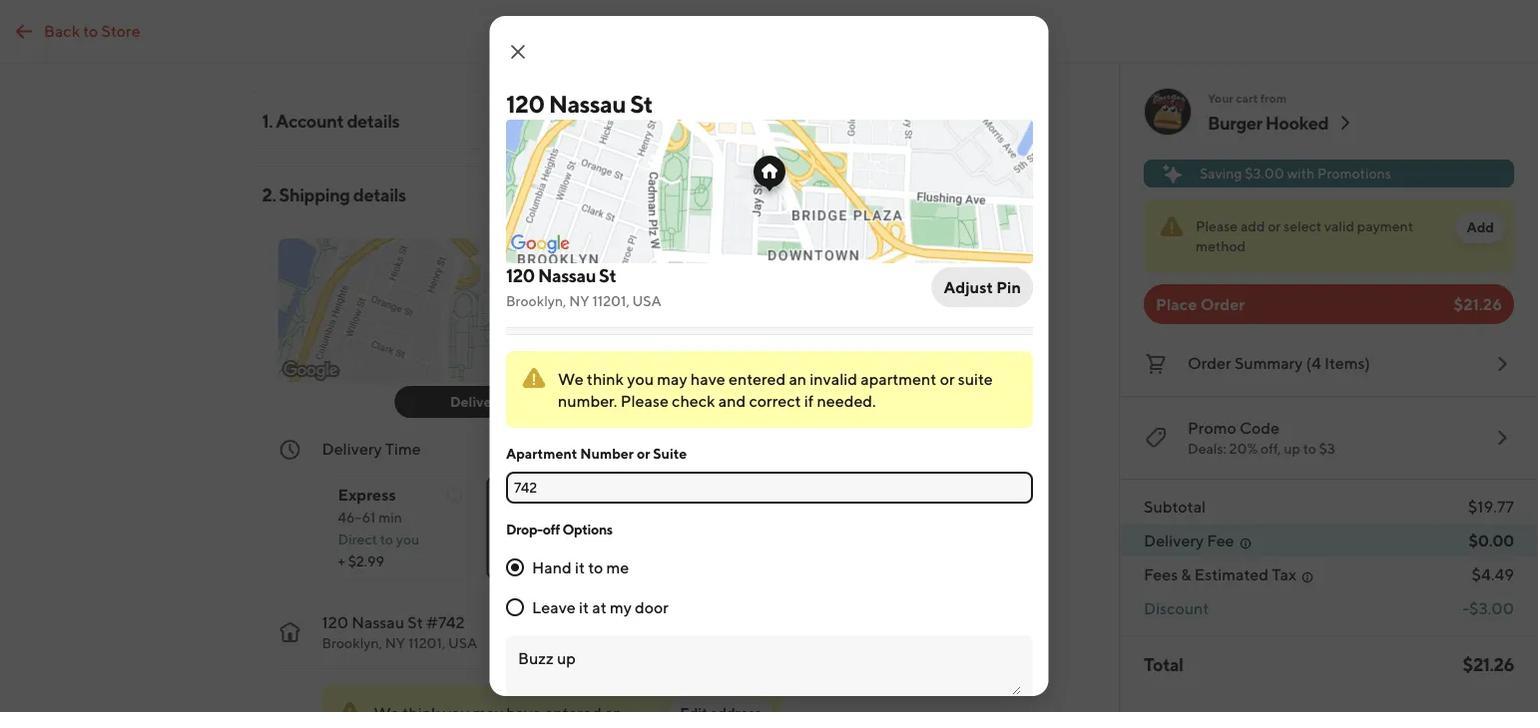 Task type: vqa. For each thing, say whether or not it's contained in the screenshot.
OPEN MENU image
no



Task type: describe. For each thing, give the bounding box(es) containing it.
and
[[718, 392, 745, 411]]

to inside 46–61 min direct to you + $2.99
[[380, 532, 393, 548]]

usa inside 120 nassau st brooklyn, ny 11201, usa
[[632, 293, 661, 309]]

saving
[[1200, 165, 1242, 182]]

120 nassau st #742 brooklyn,  ny 11201,  usa
[[322, 613, 477, 652]]

none radio containing express
[[322, 476, 471, 580]]

120 for 120 nassau st
[[506, 89, 544, 118]]

saving $3.00 with promotions button
[[1144, 160, 1514, 188]]

or for select
[[1268, 218, 1281, 235]]

120 nassau st
[[506, 89, 652, 118]]

burger hooked
[[1208, 112, 1329, 133]]

51–66 min
[[503, 510, 567, 526]]

you inside 46–61 min direct to you + $2.99
[[396, 532, 419, 548]]

drop-off options
[[506, 522, 612, 538]]

add
[[1467, 219, 1494, 236]]

pickup
[[619, 394, 664, 410]]

later
[[765, 486, 799, 505]]

think
[[586, 370, 623, 389]]

for
[[740, 486, 761, 505]]

suite
[[957, 370, 992, 389]]

1. account details
[[262, 110, 400, 131]]

&
[[1181, 565, 1191, 584]]

details for 1. account details
[[347, 110, 400, 131]]

#742
[[426, 613, 465, 632]]

delivery time
[[322, 440, 421, 459]]

$3
[[1319, 441, 1335, 457]]

your cart from
[[1208, 91, 1287, 105]]

discount
[[1144, 599, 1209, 618]]

correct
[[749, 392, 801, 411]]

0 vertical spatial $21.26
[[1454, 295, 1502, 314]]

hooked
[[1265, 112, 1329, 133]]

-$3.00
[[1462, 599, 1514, 618]]

we think you may have entered an invalid apartment or suite number. please check and correct if needed.
[[557, 370, 992, 411]]

Hand it to me radio
[[506, 559, 524, 577]]

store
[[101, 21, 140, 40]]

brooklyn, inside 120 nassau st #742 brooklyn,  ny 11201,  usa
[[322, 635, 382, 652]]

min for 46–61
[[379, 510, 402, 526]]

back
[[44, 21, 80, 40]]

please inside please add or select valid payment method
[[1196, 218, 1238, 235]]

express
[[338, 486, 396, 505]]

fee
[[1207, 532, 1234, 550]]

status containing please add or select valid payment method
[[1144, 200, 1514, 273]]

have
[[690, 370, 725, 389]]

adjust pin
[[943, 278, 1021, 297]]

options
[[562, 522, 612, 538]]

schedule
[[667, 486, 737, 505]]

invalid
[[809, 370, 857, 389]]

leave
[[532, 598, 575, 617]]

select
[[1284, 218, 1322, 235]]

$0.00
[[1469, 532, 1514, 550]]

fees & estimated
[[1144, 565, 1269, 584]]

delivery inside option
[[450, 394, 504, 410]]

st for 120 nassau st brooklyn, ny 11201, usa
[[599, 265, 616, 286]]

map region
[[363, 0, 1129, 480]]

me
[[606, 558, 628, 577]]

leave it at my door
[[532, 598, 668, 617]]

up
[[1284, 441, 1300, 457]]

usa inside 120 nassau st #742 brooklyn,  ny 11201,  usa
[[448, 635, 477, 652]]

tax
[[1272, 565, 1297, 584]]

check
[[671, 392, 715, 411]]

from
[[1260, 91, 1287, 105]]

close image
[[506, 40, 530, 64]]

$19.77
[[1468, 498, 1514, 517]]

0 vertical spatial order
[[1200, 295, 1245, 314]]

it for leave
[[578, 598, 588, 617]]

total
[[1144, 654, 1183, 675]]

number.
[[557, 392, 617, 411]]

order summary (4 items) button
[[1144, 348, 1514, 380]]

1 vertical spatial $21.26
[[1463, 654, 1514, 675]]

add button
[[1455, 212, 1506, 244]]

2. shipping details
[[262, 184, 406, 205]]

burger hooked button
[[1208, 111, 1357, 135]]

pin
[[996, 278, 1021, 297]]

cart
[[1236, 91, 1258, 105]]

0 horizontal spatial status
[[322, 686, 781, 713]]

Apartment Number or Suite text field
[[514, 478, 1025, 498]]

e.g. enter on Main St, it's the 4th door on the right

Do not add order changes or requests here. text field
[[518, 648, 1021, 696]]

powered by google image
[[511, 235, 569, 255]]

11201, inside 120 nassau st #742 brooklyn,  ny 11201,  usa
[[408, 635, 445, 652]]

ny inside 120 nassau st brooklyn, ny 11201, usa
[[569, 293, 589, 309]]

Delivery radio
[[395, 386, 559, 418]]

items)
[[1325, 354, 1370, 373]]

you inside we think you may have entered an invalid apartment or suite number. please check and correct if needed.
[[627, 370, 653, 389]]

entered
[[728, 370, 785, 389]]

Leave it at my door radio
[[506, 599, 524, 617]]

direct
[[338, 532, 377, 548]]

11201, inside 120 nassau st brooklyn, ny 11201, usa
[[592, 293, 629, 309]]

option group containing express
[[322, 460, 841, 580]]

120 nassau st brooklyn, ny 11201, usa
[[506, 265, 661, 309]]

nassau for 120 nassau st #742 brooklyn,  ny 11201,  usa
[[352, 613, 404, 632]]

please inside we think you may have entered an invalid apartment or suite number. please check and correct if needed.
[[620, 392, 668, 411]]

$3.00 for -
[[1469, 599, 1514, 618]]

number
[[580, 446, 633, 462]]

promotions
[[1318, 165, 1391, 182]]

details for 2. shipping details
[[353, 184, 406, 205]]

please add or select valid payment method
[[1196, 218, 1413, 255]]



Task type: locate. For each thing, give the bounding box(es) containing it.
nassau inside 120 nassau st brooklyn, ny 11201, usa
[[538, 265, 595, 286]]

it for hand
[[574, 558, 584, 577]]

min down express
[[379, 510, 402, 526]]

0 vertical spatial st
[[629, 89, 652, 118]]

order right place
[[1200, 295, 1245, 314]]

1 vertical spatial brooklyn,
[[322, 635, 382, 652]]

11201, down #742
[[408, 635, 445, 652]]

(4
[[1306, 354, 1321, 373]]

apartment number or suite
[[506, 446, 686, 462]]

1 horizontal spatial st
[[599, 265, 616, 286]]

1 vertical spatial usa
[[448, 635, 477, 652]]

usa down #742
[[448, 635, 477, 652]]

drop-
[[506, 522, 542, 538]]

0 horizontal spatial brooklyn,
[[322, 635, 382, 652]]

st inside 120 nassau st brooklyn, ny 11201, usa
[[599, 265, 616, 286]]

deals:
[[1188, 441, 1227, 457]]

Pickup radio
[[547, 386, 724, 418]]

51–66
[[503, 510, 541, 526]]

add
[[1241, 218, 1265, 235]]

None radio
[[487, 476, 635, 580]]

nassau for 120 nassau st brooklyn, ny 11201, usa
[[538, 265, 595, 286]]

min
[[379, 510, 402, 526], [543, 510, 567, 526]]

0 vertical spatial delivery
[[450, 394, 504, 410]]

none radio containing standard
[[487, 476, 635, 580]]

usa up may
[[632, 293, 661, 309]]

or left suite at the left of the page
[[636, 446, 650, 462]]

or inside please add or select valid payment method
[[1268, 218, 1281, 235]]

to
[[83, 21, 98, 40], [1303, 441, 1316, 457], [380, 532, 393, 548], [588, 558, 603, 577]]

1 vertical spatial or
[[939, 370, 954, 389]]

1 horizontal spatial ny
[[569, 293, 589, 309]]

120 down powered by google image
[[506, 265, 534, 286]]

promo code deals: 20% off, up to $3
[[1188, 419, 1335, 457]]

details right 1. account
[[347, 110, 400, 131]]

if
[[804, 392, 813, 411]]

your
[[1208, 91, 1234, 105]]

ny
[[569, 293, 589, 309], [385, 635, 405, 652]]

to inside button
[[83, 21, 98, 40]]

1 vertical spatial delivery
[[322, 440, 382, 459]]

0 horizontal spatial please
[[620, 392, 668, 411]]

none radio inside option group
[[487, 476, 635, 580]]

it left the at
[[578, 598, 588, 617]]

nassau inside 120 nassau st #742 brooklyn,  ny 11201,  usa
[[352, 613, 404, 632]]

Schedule for later radio
[[651, 476, 839, 580]]

+
[[338, 553, 345, 570]]

$3.00 down $4.49
[[1469, 599, 1514, 618]]

to left $3
[[1303, 441, 1316, 457]]

1 horizontal spatial or
[[939, 370, 954, 389]]

apartment
[[506, 446, 577, 462]]

1 min from the left
[[379, 510, 402, 526]]

brooklyn, down +
[[322, 635, 382, 652]]

1 horizontal spatial min
[[543, 510, 567, 526]]

payment
[[1357, 218, 1413, 235]]

place
[[1156, 295, 1197, 314]]

code
[[1240, 419, 1280, 438]]

or for suite
[[636, 446, 650, 462]]

-
[[1462, 599, 1469, 618]]

delivery or pickup selector option group
[[395, 386, 724, 418]]

you up pickup
[[627, 370, 653, 389]]

0 vertical spatial or
[[1268, 218, 1281, 235]]

suite
[[653, 446, 686, 462]]

2 horizontal spatial delivery
[[1144, 532, 1204, 550]]

2 vertical spatial nassau
[[352, 613, 404, 632]]

120 inside 120 nassau st brooklyn, ny 11201, usa
[[506, 265, 534, 286]]

nassau for 120 nassau st
[[548, 89, 625, 118]]

120 inside 120 nassau st #742 brooklyn,  ny 11201,  usa
[[322, 613, 348, 632]]

brooklyn, inside 120 nassau st brooklyn, ny 11201, usa
[[506, 293, 566, 309]]

$3.00 inside button
[[1245, 165, 1284, 182]]

0 vertical spatial usa
[[632, 293, 661, 309]]

to right back
[[83, 21, 98, 40]]

2 vertical spatial st
[[408, 613, 423, 632]]

11201, up think
[[592, 293, 629, 309]]

$21.26 down add button
[[1454, 295, 1502, 314]]

1 vertical spatial st
[[599, 265, 616, 286]]

door
[[634, 598, 668, 617]]

status down leave
[[322, 686, 781, 713]]

delivery
[[450, 394, 504, 410], [322, 440, 382, 459], [1144, 532, 1204, 550]]

1 horizontal spatial status
[[1144, 200, 1514, 273]]

brooklyn,
[[506, 293, 566, 309], [322, 635, 382, 652]]

we
[[557, 370, 583, 389]]

$2.99
[[348, 553, 384, 570]]

0 vertical spatial status
[[1144, 200, 1514, 273]]

order summary (4 items)
[[1188, 354, 1370, 373]]

details right the 2. shipping
[[353, 184, 406, 205]]

min inside 46–61 min direct to you + $2.99
[[379, 510, 402, 526]]

1 vertical spatial order
[[1188, 354, 1231, 373]]

my
[[609, 598, 631, 617]]

it
[[574, 558, 584, 577], [578, 598, 588, 617]]

st inside 120 nassau st #742 brooklyn,  ny 11201,  usa
[[408, 613, 423, 632]]

1 vertical spatial you
[[396, 532, 419, 548]]

to inside promo code deals: 20% off, up to $3
[[1303, 441, 1316, 457]]

0 vertical spatial brooklyn,
[[506, 293, 566, 309]]

an
[[788, 370, 806, 389]]

or right 'add'
[[1268, 218, 1281, 235]]

1 horizontal spatial $3.00
[[1469, 599, 1514, 618]]

adjust
[[943, 278, 993, 297]]

details
[[347, 110, 400, 131], [353, 184, 406, 205]]

0 horizontal spatial delivery
[[322, 440, 382, 459]]

120 down close image at the left of the page
[[506, 89, 544, 118]]

2 min from the left
[[543, 510, 567, 526]]

0 vertical spatial please
[[1196, 218, 1238, 235]]

0 horizontal spatial min
[[379, 510, 402, 526]]

place order
[[1156, 295, 1245, 314]]

120 for 120 nassau st brooklyn, ny 11201, usa
[[506, 265, 534, 286]]

back to store
[[44, 21, 140, 40]]

$3.00
[[1245, 165, 1284, 182], [1469, 599, 1514, 618]]

20%
[[1229, 441, 1258, 457]]

status
[[1144, 200, 1514, 273], [322, 686, 781, 713]]

at
[[592, 598, 606, 617]]

promo
[[1188, 419, 1236, 438]]

0 vertical spatial $3.00
[[1245, 165, 1284, 182]]

time
[[385, 440, 421, 459]]

to left me
[[588, 558, 603, 577]]

$3.00 for saving
[[1245, 165, 1284, 182]]

2 vertical spatial delivery
[[1144, 532, 1204, 550]]

1 vertical spatial it
[[578, 598, 588, 617]]

1 vertical spatial nassau
[[538, 265, 595, 286]]

min down standard
[[543, 510, 567, 526]]

1 horizontal spatial brooklyn,
[[506, 293, 566, 309]]

order left summary
[[1188, 354, 1231, 373]]

or left suite
[[939, 370, 954, 389]]

min for 51–66
[[543, 510, 567, 526]]

schedule for later
[[667, 486, 799, 505]]

summary
[[1235, 354, 1303, 373]]

0 horizontal spatial 11201,
[[408, 635, 445, 652]]

2 horizontal spatial st
[[629, 89, 652, 118]]

$3.00 left with
[[1245, 165, 1284, 182]]

brooklyn, down powered by google image
[[506, 293, 566, 309]]

1 vertical spatial 120
[[506, 265, 534, 286]]

1 vertical spatial $3.00
[[1469, 599, 1514, 618]]

hand
[[532, 558, 571, 577]]

option group
[[322, 460, 841, 580]]

1 horizontal spatial usa
[[632, 293, 661, 309]]

st
[[629, 89, 652, 118], [599, 265, 616, 286], [408, 613, 423, 632]]

please down may
[[620, 392, 668, 411]]

off,
[[1261, 441, 1281, 457]]

back to store button
[[0, 11, 152, 51]]

1 vertical spatial 11201,
[[408, 635, 445, 652]]

valid
[[1324, 218, 1355, 235]]

2. shipping
[[262, 184, 350, 205]]

1 vertical spatial details
[[353, 184, 406, 205]]

burger
[[1208, 112, 1262, 133]]

usa
[[632, 293, 661, 309], [448, 635, 477, 652]]

needed.
[[816, 392, 876, 411]]

1. account
[[262, 110, 344, 131]]

0 vertical spatial nassau
[[548, 89, 625, 118]]

order
[[1200, 295, 1245, 314], [1188, 354, 1231, 373]]

or inside we think you may have entered an invalid apartment or suite number. please check and correct if needed.
[[939, 370, 954, 389]]

46–61
[[338, 510, 376, 526]]

st for 120 nassau st
[[629, 89, 652, 118]]

to right direct at the bottom of the page
[[380, 532, 393, 548]]

$21.26 down -$3.00
[[1463, 654, 1514, 675]]

120
[[506, 89, 544, 118], [506, 265, 534, 286], [322, 613, 348, 632]]

None radio
[[322, 476, 471, 580]]

saving $3.00 with promotions
[[1200, 165, 1391, 182]]

with
[[1287, 165, 1315, 182]]

or
[[1268, 218, 1281, 235], [939, 370, 954, 389], [636, 446, 650, 462]]

120 for 120 nassau st #742 brooklyn,  ny 11201,  usa
[[322, 613, 348, 632]]

2 vertical spatial 120
[[322, 613, 348, 632]]

1 vertical spatial please
[[620, 392, 668, 411]]

status down saving $3.00 with promotions button
[[1144, 200, 1514, 273]]

hand it to me
[[532, 558, 628, 577]]

0 vertical spatial ny
[[569, 293, 589, 309]]

standard
[[503, 486, 571, 505]]

$4.49
[[1472, 565, 1514, 584]]

you right direct at the bottom of the page
[[396, 532, 419, 548]]

0 horizontal spatial st
[[408, 613, 423, 632]]

0 horizontal spatial $3.00
[[1245, 165, 1284, 182]]

0 vertical spatial it
[[574, 558, 584, 577]]

2 horizontal spatial or
[[1268, 218, 1281, 235]]

120 down +
[[322, 613, 348, 632]]

nassau
[[548, 89, 625, 118], [538, 265, 595, 286], [352, 613, 404, 632]]

estimated
[[1195, 565, 1269, 584]]

order inside button
[[1188, 354, 1231, 373]]

fees
[[1144, 565, 1178, 584]]

0 horizontal spatial or
[[636, 446, 650, 462]]

0 horizontal spatial you
[[396, 532, 419, 548]]

0 vertical spatial 11201,
[[592, 293, 629, 309]]

1 horizontal spatial delivery
[[450, 394, 504, 410]]

1 horizontal spatial 11201,
[[592, 293, 629, 309]]

please up 'method'
[[1196, 218, 1238, 235]]

0 vertical spatial 120
[[506, 89, 544, 118]]

method
[[1196, 238, 1246, 255]]

0 horizontal spatial usa
[[448, 635, 477, 652]]

0 vertical spatial you
[[627, 370, 653, 389]]

we think you may have entered an invalid apartment or suite number. please check and correct if needed. status
[[506, 351, 1033, 428]]

2 vertical spatial or
[[636, 446, 650, 462]]

11201,
[[592, 293, 629, 309], [408, 635, 445, 652]]

it right hand
[[574, 558, 584, 577]]

st for 120 nassau st #742 brooklyn,  ny 11201,  usa
[[408, 613, 423, 632]]

may
[[657, 370, 687, 389]]

1 horizontal spatial you
[[627, 370, 653, 389]]

0 horizontal spatial ny
[[385, 635, 405, 652]]

46–61 min direct to you + $2.99
[[338, 510, 419, 570]]

1 horizontal spatial please
[[1196, 218, 1238, 235]]

1 vertical spatial ny
[[385, 635, 405, 652]]

1 vertical spatial status
[[322, 686, 781, 713]]

ben.nelson1980@gmail.com
[[652, 111, 857, 130]]

0 vertical spatial details
[[347, 110, 400, 131]]

off
[[542, 522, 559, 538]]

ny inside 120 nassau st #742 brooklyn,  ny 11201,  usa
[[385, 635, 405, 652]]



